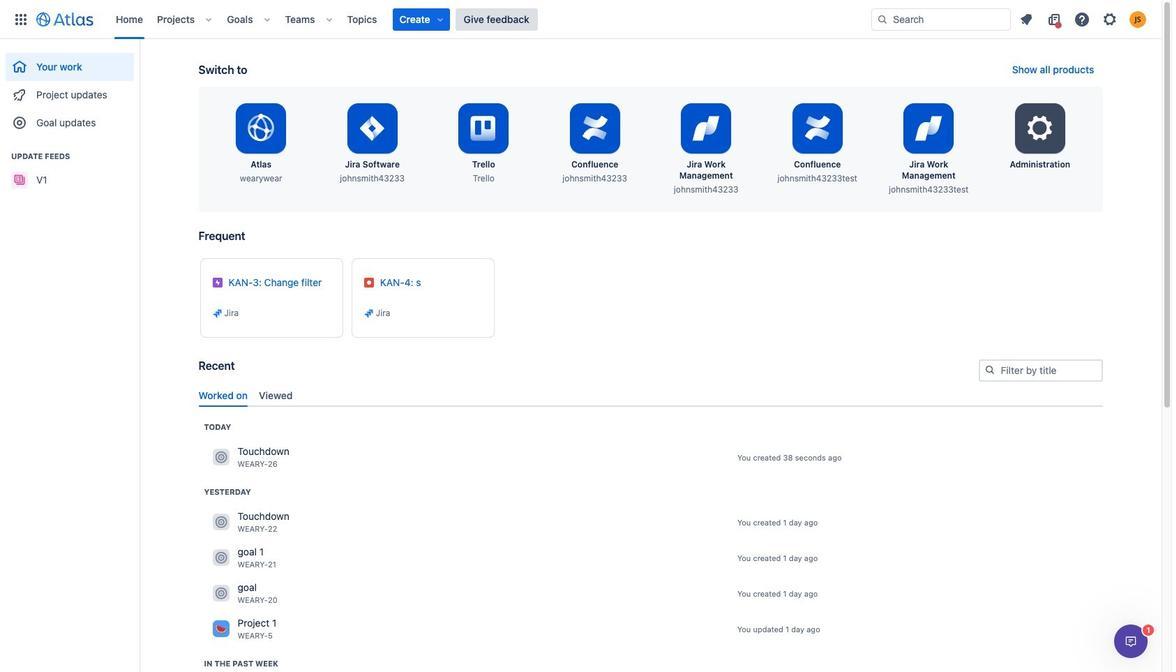 Task type: describe. For each thing, give the bounding box(es) containing it.
Filter by title field
[[980, 361, 1102, 380]]

3 townsquare image from the top
[[213, 585, 229, 602]]

1 jira image from the left
[[212, 308, 223, 319]]

1 heading from the top
[[204, 421, 231, 433]]

search image
[[877, 14, 888, 25]]

1 townsquare image from the top
[[213, 549, 229, 566]]

townsquare image for 2nd heading
[[213, 514, 229, 531]]

2 group from the top
[[6, 137, 134, 198]]

switch to... image
[[13, 11, 29, 28]]

0 horizontal spatial settings image
[[1024, 112, 1057, 145]]



Task type: vqa. For each thing, say whether or not it's contained in the screenshot.
Main content area, start typing to enter text. text field
no



Task type: locate. For each thing, give the bounding box(es) containing it.
2 vertical spatial heading
[[204, 658, 278, 669]]

0 horizontal spatial jira image
[[212, 308, 223, 319]]

1 vertical spatial settings image
[[1024, 112, 1057, 145]]

None search field
[[872, 8, 1011, 30]]

account image
[[1130, 11, 1147, 28]]

0 vertical spatial townsquare image
[[213, 449, 229, 466]]

0 vertical spatial settings image
[[1102, 11, 1119, 28]]

townsquare image
[[213, 549, 229, 566], [213, 621, 229, 637]]

1 vertical spatial heading
[[204, 486, 251, 497]]

2 vertical spatial townsquare image
[[213, 585, 229, 602]]

1 horizontal spatial settings image
[[1102, 11, 1119, 28]]

top element
[[8, 0, 872, 39]]

1 horizontal spatial jira image
[[363, 308, 375, 319]]

1 vertical spatial townsquare image
[[213, 621, 229, 637]]

jira image for first jira icon from left
[[212, 308, 223, 319]]

1 group from the top
[[6, 39, 134, 141]]

2 jira image from the left
[[363, 308, 375, 319]]

2 heading from the top
[[204, 486, 251, 497]]

2 jira image from the left
[[363, 308, 375, 319]]

townsquare image
[[213, 449, 229, 466], [213, 514, 229, 531], [213, 585, 229, 602]]

heading
[[204, 421, 231, 433], [204, 486, 251, 497], [204, 658, 278, 669]]

0 vertical spatial heading
[[204, 421, 231, 433]]

3 heading from the top
[[204, 658, 278, 669]]

banner
[[0, 0, 1162, 39]]

settings image
[[1102, 11, 1119, 28], [1024, 112, 1057, 145]]

tab list
[[193, 384, 1109, 407]]

jira image
[[212, 308, 223, 319], [363, 308, 375, 319]]

2 townsquare image from the top
[[213, 514, 229, 531]]

1 townsquare image from the top
[[213, 449, 229, 466]]

2 townsquare image from the top
[[213, 621, 229, 637]]

0 horizontal spatial jira image
[[212, 308, 223, 319]]

jira image for 1st jira icon from the right
[[363, 308, 375, 319]]

1 horizontal spatial jira image
[[363, 308, 375, 319]]

jira image
[[212, 308, 223, 319], [363, 308, 375, 319]]

search image
[[984, 364, 996, 375]]

0 vertical spatial townsquare image
[[213, 549, 229, 566]]

help image
[[1074, 11, 1091, 28]]

Search field
[[872, 8, 1011, 30]]

group
[[6, 39, 134, 141], [6, 137, 134, 198]]

townsquare image for 1st heading from the top
[[213, 449, 229, 466]]

notifications image
[[1018, 11, 1035, 28]]

1 vertical spatial townsquare image
[[213, 514, 229, 531]]

1 jira image from the left
[[212, 308, 223, 319]]

dialog
[[1114, 625, 1148, 658]]



